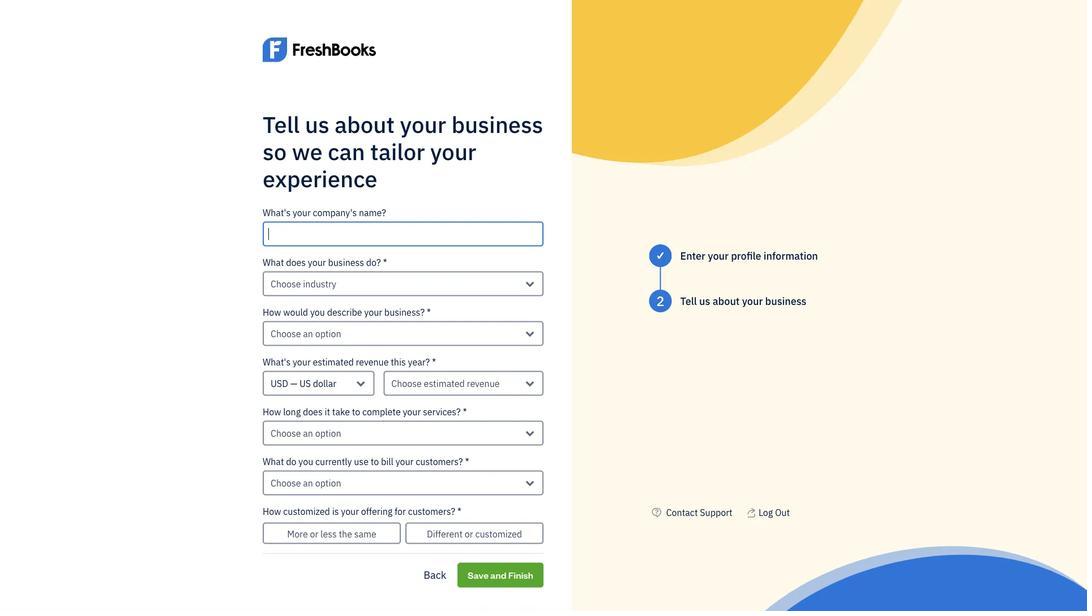 Task type: describe. For each thing, give the bounding box(es) containing it.
contact support
[[666, 507, 733, 519]]

to for bill
[[371, 456, 379, 468]]

how customized is your offering for customers? *
[[263, 506, 462, 518]]

usd
[[271, 378, 288, 390]]

you for do
[[299, 456, 313, 468]]

finish
[[508, 569, 533, 582]]

how long does it take to complete your services? *
[[263, 406, 467, 418]]

estimated inside field
[[424, 378, 465, 390]]

long
[[283, 406, 301, 418]]

tell for tell us about your business
[[680, 294, 697, 308]]

tell for tell us about your business so we can tailor your experience
[[263, 110, 300, 139]]

about for tell us about your business
[[713, 294, 740, 308]]

what do you currently use to bill your customers? *
[[263, 456, 469, 468]]

1 choose an option field from the top
[[263, 321, 544, 346]]

experience
[[263, 164, 377, 193]]

us
[[300, 378, 311, 390]]

option for third choose an option field from the bottom of the page
[[315, 328, 341, 340]]

choose industry
[[271, 278, 336, 290]]

Currency field
[[263, 371, 374, 396]]

is
[[332, 506, 339, 518]]

0 vertical spatial does
[[286, 257, 306, 269]]

choose for 2nd choose an option field from the top of the page
[[271, 428, 301, 440]]

tell us about your business so we can tailor your experience
[[263, 110, 543, 193]]

more or less the same
[[287, 528, 376, 540]]

Choose industry field
[[263, 272, 544, 297]]

different or customized
[[427, 528, 522, 540]]

choose an option for 1st choose an option field from the bottom
[[271, 477, 341, 489]]

or for different
[[465, 528, 473, 540]]

0 horizontal spatial estimated
[[313, 356, 354, 368]]

save
[[468, 569, 489, 582]]

log
[[759, 507, 773, 519]]

freshbooks logo image
[[263, 20, 376, 79]]

would
[[283, 306, 308, 318]]

take
[[332, 406, 350, 418]]

0 vertical spatial customized
[[283, 506, 330, 518]]

more
[[287, 528, 308, 540]]

what's for what's your estimated revenue this year? *
[[263, 356, 291, 368]]

company's
[[313, 207, 357, 219]]

option for 2nd choose an option field from the top of the page
[[315, 428, 341, 440]]

save and finish button
[[458, 563, 544, 588]]

choose estimated revenue
[[391, 378, 500, 390]]

same
[[354, 528, 376, 540]]

1 vertical spatial customers?
[[408, 506, 455, 518]]

business for tell us about your business
[[765, 294, 807, 308]]

dollar
[[313, 378, 336, 390]]

choose an option for 2nd choose an option field from the top of the page
[[271, 428, 341, 440]]

for
[[395, 506, 406, 518]]

an for third choose an option field from the bottom of the page
[[303, 328, 313, 340]]

different
[[427, 528, 463, 540]]

1 vertical spatial does
[[303, 406, 323, 418]]

—
[[290, 378, 297, 390]]

do?
[[366, 257, 381, 269]]

out
[[775, 507, 790, 519]]

currently
[[315, 456, 352, 468]]

about for tell us about your business so we can tailor your experience
[[335, 110, 395, 139]]

usd — us dollar
[[271, 378, 336, 390]]

what does your business do? *
[[263, 257, 387, 269]]

log out
[[759, 507, 790, 519]]

1 vertical spatial business
[[328, 257, 364, 269]]

describe
[[327, 306, 362, 318]]

log out button
[[746, 506, 790, 520]]

0 vertical spatial customers?
[[416, 456, 463, 468]]

tell us about your business
[[680, 294, 807, 308]]

to for complete
[[352, 406, 360, 418]]

offering
[[361, 506, 393, 518]]



Task type: vqa. For each thing, say whether or not it's contained in the screenshot.
Total
no



Task type: locate. For each thing, give the bounding box(es) containing it.
1 vertical spatial estimated
[[424, 378, 465, 390]]

1 vertical spatial tell
[[680, 294, 697, 308]]

profile
[[731, 249, 761, 262]]

does up choose industry
[[286, 257, 306, 269]]

3 how from the top
[[263, 506, 281, 518]]

0 vertical spatial choose an option
[[271, 328, 341, 340]]

1 horizontal spatial us
[[699, 294, 710, 308]]

industry
[[303, 278, 336, 290]]

1 vertical spatial choose an option
[[271, 428, 341, 440]]

customers? up different
[[408, 506, 455, 518]]

what's for what's your company's name?
[[263, 207, 291, 219]]

option down the describe
[[315, 328, 341, 340]]

1 horizontal spatial to
[[371, 456, 379, 468]]

1 vertical spatial choose an option field
[[263, 421, 544, 446]]

your
[[400, 110, 446, 139], [430, 137, 476, 166], [293, 207, 311, 219], [708, 249, 729, 262], [308, 257, 326, 269], [742, 294, 763, 308], [364, 306, 382, 318], [293, 356, 311, 368], [403, 406, 421, 418], [396, 456, 414, 468], [341, 506, 359, 518]]

does left it
[[303, 406, 323, 418]]

0 vertical spatial estimated
[[313, 356, 354, 368]]

business
[[452, 110, 543, 139], [328, 257, 364, 269], [765, 294, 807, 308]]

0 vertical spatial what's
[[263, 207, 291, 219]]

to right take
[[352, 406, 360, 418]]

choose an option for third choose an option field from the bottom of the page
[[271, 328, 341, 340]]

3 choose an option from the top
[[271, 477, 341, 489]]

choose an option field down business?
[[263, 321, 544, 346]]

1 horizontal spatial revenue
[[467, 378, 500, 390]]

1 vertical spatial customized
[[475, 528, 522, 540]]

back button
[[415, 564, 455, 587]]

option down it
[[315, 428, 341, 440]]

what's your estimated revenue this year? *
[[263, 356, 436, 368]]

1 vertical spatial revenue
[[467, 378, 500, 390]]

choose an option field down 'bill'
[[263, 471, 544, 496]]

less
[[321, 528, 337, 540]]

what's
[[263, 207, 291, 219], [263, 356, 291, 368]]

to
[[352, 406, 360, 418], [371, 456, 379, 468]]

tell
[[263, 110, 300, 139], [680, 294, 697, 308]]

0 vertical spatial choose an option field
[[263, 321, 544, 346]]

you
[[310, 306, 325, 318], [299, 456, 313, 468]]

choose an option field down 'complete'
[[263, 421, 544, 446]]

2 vertical spatial option
[[315, 477, 341, 489]]

3 an from the top
[[303, 477, 313, 489]]

it
[[325, 406, 330, 418]]

option for 1st choose an option field from the bottom
[[315, 477, 341, 489]]

tailor
[[370, 137, 425, 166]]

1 vertical spatial us
[[699, 294, 710, 308]]

1 what from the top
[[263, 257, 284, 269]]

1 vertical spatial an
[[303, 428, 313, 440]]

an for 1st choose an option field from the bottom
[[303, 477, 313, 489]]

0 vertical spatial an
[[303, 328, 313, 340]]

0 horizontal spatial customized
[[283, 506, 330, 518]]

how would you describe your business? *
[[263, 306, 431, 318]]

information
[[764, 249, 818, 262]]

what up choose industry
[[263, 257, 284, 269]]

0 horizontal spatial us
[[305, 110, 329, 139]]

logout image
[[746, 506, 757, 520]]

1 what's from the top
[[263, 207, 291, 219]]

so
[[263, 137, 287, 166]]

2 vertical spatial business
[[765, 294, 807, 308]]

customers? down services? on the left bottom
[[416, 456, 463, 468]]

*
[[383, 257, 387, 269], [427, 306, 431, 318], [432, 356, 436, 368], [463, 406, 467, 418], [465, 456, 469, 468], [457, 506, 462, 518]]

us for tell us about your business
[[699, 294, 710, 308]]

customized up and
[[475, 528, 522, 540]]

0 vertical spatial how
[[263, 306, 281, 318]]

an for 2nd choose an option field from the top of the page
[[303, 428, 313, 440]]

contact support link
[[666, 507, 733, 519]]

1 vertical spatial what
[[263, 456, 284, 468]]

business inside tell us about your business so we can tailor your experience
[[452, 110, 543, 139]]

what's up usd
[[263, 356, 291, 368]]

1 horizontal spatial customized
[[475, 528, 522, 540]]

choose an option down the long
[[271, 428, 341, 440]]

0 vertical spatial business
[[452, 110, 543, 139]]

choose for 1st choose an option field from the bottom
[[271, 477, 301, 489]]

2 or from the left
[[465, 528, 473, 540]]

save and finish
[[468, 569, 533, 582]]

year?
[[408, 356, 430, 368]]

choose down do
[[271, 477, 301, 489]]

0 vertical spatial about
[[335, 110, 395, 139]]

1 vertical spatial what's
[[263, 356, 291, 368]]

2 choose an option from the top
[[271, 428, 341, 440]]

1 an from the top
[[303, 328, 313, 340]]

0 vertical spatial to
[[352, 406, 360, 418]]

choose for choose estimated revenue field
[[391, 378, 422, 390]]

how
[[263, 306, 281, 318], [263, 406, 281, 418], [263, 506, 281, 518]]

business?
[[384, 306, 425, 318]]

choose an option down do
[[271, 477, 341, 489]]

contact
[[666, 507, 698, 519]]

choose down the long
[[271, 428, 301, 440]]

1 vertical spatial you
[[299, 456, 313, 468]]

how for how long does it take to complete your services? *
[[263, 406, 281, 418]]

you right the would at bottom left
[[310, 306, 325, 318]]

1 vertical spatial to
[[371, 456, 379, 468]]

about inside tell us about your business so we can tailor your experience
[[335, 110, 395, 139]]

0 horizontal spatial revenue
[[356, 356, 389, 368]]

2 an from the top
[[303, 428, 313, 440]]

0 vertical spatial option
[[315, 328, 341, 340]]

estimated
[[313, 356, 354, 368], [424, 378, 465, 390]]

0 vertical spatial revenue
[[356, 356, 389, 368]]

0 vertical spatial what
[[263, 257, 284, 269]]

1 horizontal spatial estimated
[[424, 378, 465, 390]]

estimated up dollar
[[313, 356, 354, 368]]

an
[[303, 328, 313, 340], [303, 428, 313, 440], [303, 477, 313, 489]]

and
[[490, 569, 507, 582]]

2 vertical spatial choose an option field
[[263, 471, 544, 496]]

to left 'bill'
[[371, 456, 379, 468]]

does
[[286, 257, 306, 269], [303, 406, 323, 418]]

option
[[315, 328, 341, 340], [315, 428, 341, 440], [315, 477, 341, 489]]

choose for third choose an option field from the bottom of the page
[[271, 328, 301, 340]]

Choose estimated revenue field
[[384, 371, 544, 396]]

bill
[[381, 456, 393, 468]]

revenue inside field
[[467, 378, 500, 390]]

1 or from the left
[[310, 528, 318, 540]]

us inside tell us about your business so we can tailor your experience
[[305, 110, 329, 139]]

2 option from the top
[[315, 428, 341, 440]]

customers?
[[416, 456, 463, 468], [408, 506, 455, 518]]

customized
[[283, 506, 330, 518], [475, 528, 522, 540]]

0 horizontal spatial tell
[[263, 110, 300, 139]]

2 vertical spatial choose an option
[[271, 477, 341, 489]]

how for how customized is your offering for customers? *
[[263, 506, 281, 518]]

0 horizontal spatial to
[[352, 406, 360, 418]]

us down enter
[[699, 294, 710, 308]]

3 choose an option field from the top
[[263, 471, 544, 496]]

0 vertical spatial you
[[310, 306, 325, 318]]

1 vertical spatial how
[[263, 406, 281, 418]]

what's your company's name?
[[263, 207, 386, 219]]

use
[[354, 456, 369, 468]]

support image
[[649, 506, 664, 520]]

or for more
[[310, 528, 318, 540]]

estimated up services? on the left bottom
[[424, 378, 465, 390]]

2 choose an option field from the top
[[263, 421, 544, 446]]

name?
[[359, 207, 386, 219]]

2 vertical spatial an
[[303, 477, 313, 489]]

0 horizontal spatial about
[[335, 110, 395, 139]]

you for would
[[310, 306, 325, 318]]

what for what do you currently use to bill your customers? *
[[263, 456, 284, 468]]

choose down the would at bottom left
[[271, 328, 301, 340]]

services?
[[423, 406, 461, 418]]

1 vertical spatial option
[[315, 428, 341, 440]]

1 option from the top
[[315, 328, 341, 340]]

what left do
[[263, 456, 284, 468]]

choose up the would at bottom left
[[271, 278, 301, 290]]

us
[[305, 110, 329, 139], [699, 294, 710, 308]]

business for tell us about your business so we can tailor your experience
[[452, 110, 543, 139]]

enter
[[680, 249, 706, 262]]

we
[[292, 137, 323, 166]]

choose inside choose estimated revenue field
[[391, 378, 422, 390]]

about
[[335, 110, 395, 139], [713, 294, 740, 308]]

choose an option
[[271, 328, 341, 340], [271, 428, 341, 440], [271, 477, 341, 489]]

enter your profile information
[[680, 249, 818, 262]]

choose an option down the would at bottom left
[[271, 328, 341, 340]]

1 horizontal spatial about
[[713, 294, 740, 308]]

2 what from the top
[[263, 456, 284, 468]]

how for how would you describe your business? *
[[263, 306, 281, 318]]

1 horizontal spatial business
[[452, 110, 543, 139]]

choose
[[271, 278, 301, 290], [271, 328, 301, 340], [391, 378, 422, 390], [271, 428, 301, 440], [271, 477, 301, 489]]

3 option from the top
[[315, 477, 341, 489]]

1 horizontal spatial tell
[[680, 294, 697, 308]]

us for tell us about your business so we can tailor your experience
[[305, 110, 329, 139]]

you right do
[[299, 456, 313, 468]]

choose for choose industry field
[[271, 278, 301, 290]]

1 vertical spatial about
[[713, 294, 740, 308]]

support
[[700, 507, 733, 519]]

0 vertical spatial tell
[[263, 110, 300, 139]]

tell inside tell us about your business so we can tailor your experience
[[263, 110, 300, 139]]

1 how from the top
[[263, 306, 281, 318]]

0 horizontal spatial business
[[328, 257, 364, 269]]

the
[[339, 528, 352, 540]]

None text field
[[263, 222, 544, 247]]

or right different
[[465, 528, 473, 540]]

this
[[391, 356, 406, 368]]

revenue
[[356, 356, 389, 368], [467, 378, 500, 390]]

0 horizontal spatial or
[[310, 528, 318, 540]]

2 how from the top
[[263, 406, 281, 418]]

or left less
[[310, 528, 318, 540]]

Choose an option field
[[263, 321, 544, 346], [263, 421, 544, 446], [263, 471, 544, 496]]

or
[[310, 528, 318, 540], [465, 528, 473, 540]]

complete
[[362, 406, 401, 418]]

1 choose an option from the top
[[271, 328, 341, 340]]

option down currently
[[315, 477, 341, 489]]

1 horizontal spatial or
[[465, 528, 473, 540]]

do
[[286, 456, 296, 468]]

what's down experience
[[263, 207, 291, 219]]

can
[[328, 137, 365, 166]]

what
[[263, 257, 284, 269], [263, 456, 284, 468]]

2 horizontal spatial business
[[765, 294, 807, 308]]

2 vertical spatial how
[[263, 506, 281, 518]]

choose down this on the bottom left
[[391, 378, 422, 390]]

what for what does your business do? *
[[263, 257, 284, 269]]

2 what's from the top
[[263, 356, 291, 368]]

0 vertical spatial us
[[305, 110, 329, 139]]

choose inside choose industry field
[[271, 278, 301, 290]]

us right so
[[305, 110, 329, 139]]

customized up the more
[[283, 506, 330, 518]]

back
[[424, 569, 446, 582]]



